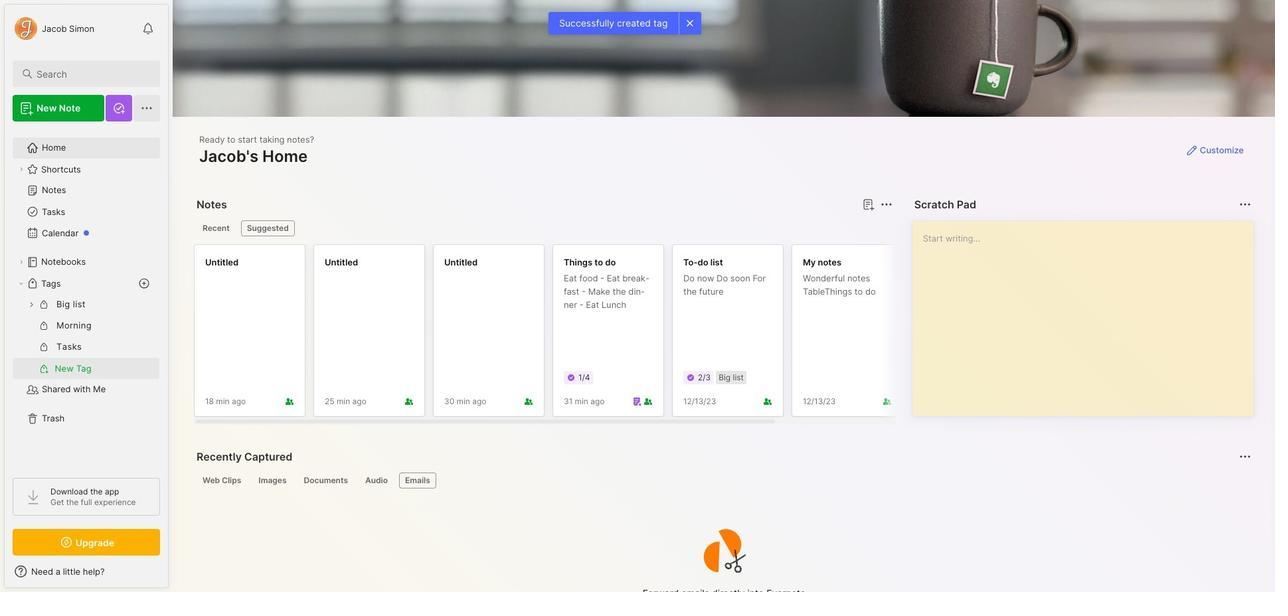 Task type: describe. For each thing, give the bounding box(es) containing it.
Search text field
[[37, 68, 148, 80]]

expand notebooks image
[[17, 258, 25, 266]]

1 horizontal spatial more actions image
[[1238, 449, 1254, 465]]

more actions image
[[1238, 197, 1254, 213]]

tree inside main element
[[5, 130, 168, 466]]

0 vertical spatial more actions image
[[879, 197, 895, 213]]

Start writing… text field
[[923, 221, 1254, 406]]

WHAT'S NEW field
[[5, 561, 168, 583]]



Task type: vqa. For each thing, say whether or not it's contained in the screenshot.
Account image
no



Task type: locate. For each thing, give the bounding box(es) containing it.
1 vertical spatial more actions image
[[1238, 449, 1254, 465]]

None search field
[[37, 66, 148, 82]]

Account field
[[13, 15, 94, 42]]

tree
[[5, 130, 168, 466]]

expand tags image
[[17, 280, 25, 288]]

none search field inside main element
[[37, 66, 148, 82]]

tab
[[197, 221, 236, 237], [241, 221, 295, 237], [197, 473, 247, 489], [253, 473, 293, 489], [298, 473, 354, 489], [359, 473, 394, 489], [399, 473, 436, 489]]

main element
[[0, 0, 173, 593]]

1 vertical spatial tab list
[[197, 473, 1250, 489]]

0 vertical spatial tab list
[[197, 221, 891, 237]]

0 horizontal spatial more actions image
[[879, 197, 895, 213]]

group
[[13, 294, 159, 379]]

tab list
[[197, 221, 891, 237], [197, 473, 1250, 489]]

2 tab list from the top
[[197, 473, 1250, 489]]

row group
[[194, 245, 1031, 425]]

More actions field
[[878, 195, 896, 214], [1237, 195, 1255, 214], [1237, 448, 1255, 466]]

click to collapse image
[[168, 568, 178, 584]]

more actions image
[[879, 197, 895, 213], [1238, 449, 1254, 465]]

1 tab list from the top
[[197, 221, 891, 237]]

group inside tree
[[13, 294, 159, 379]]



